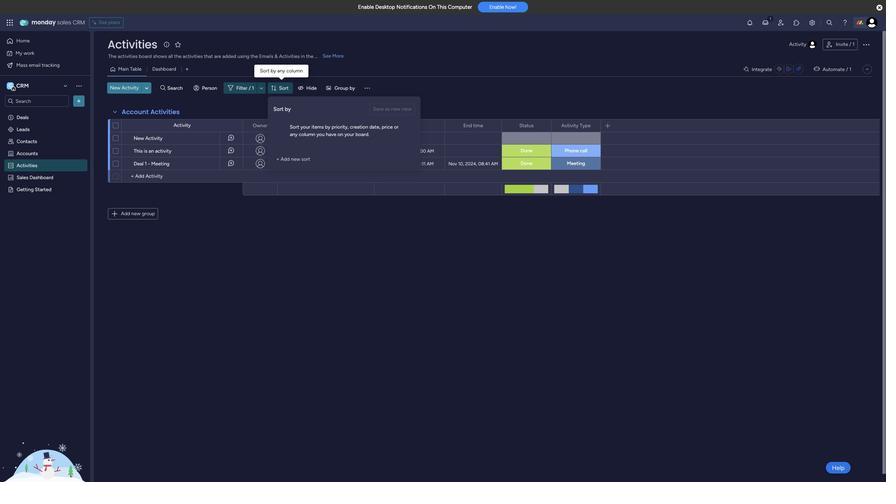 Task type: describe. For each thing, give the bounding box(es) containing it.
getting
[[17, 187, 34, 193]]

activities inside field
[[151, 108, 180, 116]]

more
[[333, 53, 344, 59]]

apps image
[[794, 19, 801, 26]]

price
[[382, 124, 393, 130]]

hide
[[307, 85, 317, 91]]

1 done from the top
[[521, 148, 533, 154]]

by for sort by
[[285, 106, 291, 113]]

0 horizontal spatial meeting
[[151, 161, 170, 167]]

items
[[312, 124, 324, 130]]

+ add new sort button
[[274, 154, 313, 165]]

added
[[223, 53, 236, 59]]

am for nov 10, 2024, 08:41 am
[[492, 161, 499, 167]]

public board image
[[7, 186, 14, 193]]

you
[[317, 132, 325, 138]]

1 image
[[768, 15, 774, 22]]

accounts
[[17, 150, 38, 157]]

monday
[[32, 18, 56, 27]]

sales
[[57, 18, 71, 27]]

new activity button
[[107, 83, 142, 94]]

board.
[[356, 132, 370, 138]]

1 for filter / 1
[[252, 85, 254, 91]]

add view image
[[186, 67, 189, 72]]

select product image
[[6, 19, 13, 26]]

owner
[[253, 123, 268, 129]]

on
[[338, 132, 344, 138]]

my work button
[[4, 48, 76, 59]]

group by button
[[323, 83, 360, 94]]

new inside button
[[291, 157, 300, 163]]

&
[[275, 53, 278, 59]]

tracking
[[42, 62, 60, 68]]

+
[[277, 157, 280, 163]]

1 horizontal spatial meeting
[[567, 161, 586, 167]]

/ for invite
[[850, 41, 852, 47]]

mass email tracking
[[16, 62, 60, 68]]

integrate
[[753, 66, 773, 72]]

lottie animation image
[[0, 411, 90, 483]]

an
[[149, 148, 154, 154]]

Item field
[[319, 122, 333, 130]]

1 vertical spatial your
[[345, 132, 355, 138]]

new activity inside button
[[110, 85, 139, 91]]

angle down image
[[145, 86, 149, 91]]

see more
[[323, 53, 344, 59]]

desktop
[[376, 4, 396, 10]]

help
[[833, 465, 846, 472]]

08:41
[[479, 161, 490, 167]]

3 the from the left
[[306, 53, 314, 59]]

options image for activity type
[[591, 120, 596, 132]]

sort your items by priority, creation date, price or any column you have on your board.
[[290, 124, 399, 138]]

/ for automate
[[847, 66, 849, 72]]

main table button
[[107, 64, 147, 75]]

board
[[139, 53, 152, 59]]

workspace selection element
[[7, 82, 30, 91]]

by inside sort your items by priority, creation date, price or any column you have on your board.
[[325, 124, 331, 130]]

enable for enable desktop notifications on this computer
[[358, 4, 374, 10]]

using
[[238, 53, 250, 59]]

Account Activities field
[[120, 108, 182, 117]]

0 horizontal spatial any
[[278, 68, 285, 74]]

status
[[520, 123, 534, 129]]

jun 23, 2022, 03:00 am
[[385, 149, 435, 154]]

c
[[8, 83, 12, 89]]

sort
[[302, 157, 310, 163]]

home button
[[4, 35, 76, 47]]

deal 1 - meeting
[[134, 161, 170, 167]]

email
[[29, 62, 41, 68]]

2022,
[[401, 149, 413, 154]]

0 vertical spatial crm
[[73, 18, 85, 27]]

my work
[[16, 50, 34, 56]]

activities right &
[[279, 53, 300, 59]]

table
[[130, 66, 142, 72]]

by for sort by any column
[[271, 68, 276, 74]]

+ add new sort
[[277, 157, 310, 163]]

invite
[[837, 41, 849, 47]]

phone
[[565, 148, 579, 154]]

see plans button
[[89, 17, 123, 28]]

start time
[[399, 123, 421, 129]]

column inside sort your items by priority, creation date, price or any column you have on your board.
[[299, 132, 316, 138]]

crm inside "workspace selection" element
[[16, 83, 29, 89]]

emails
[[259, 53, 274, 59]]

phone call
[[565, 148, 588, 154]]

inbox image
[[763, 19, 770, 26]]

group
[[142, 211, 155, 217]]

start
[[399, 123, 410, 129]]

end time
[[464, 123, 484, 129]]

10, for nov 10, 2024, 08:41 am
[[459, 161, 465, 167]]

dapulse close image
[[877, 4, 883, 11]]

activities up board
[[108, 36, 158, 52]]

item
[[321, 123, 331, 129]]

any inside sort your items by priority, creation date, price or any column you have on your board.
[[290, 132, 298, 138]]

1 horizontal spatial -
[[326, 136, 328, 141]]

enable for enable now!
[[490, 4, 505, 10]]

account
[[122, 108, 149, 116]]

collapse board header image
[[865, 67, 871, 72]]

0 horizontal spatial -
[[148, 161, 150, 167]]

this is an activity
[[134, 148, 172, 154]]

add inside add new group button
[[121, 211, 130, 217]]

new inside button
[[131, 211, 141, 217]]

1 vertical spatial new activity
[[134, 136, 163, 142]]

getting started
[[17, 187, 51, 193]]

am for nov 10, 2024, 08:11 am
[[427, 161, 434, 167]]

the activities board shows all the activities that are added using the emails & activities in the page.
[[108, 53, 327, 59]]

activity inside button
[[122, 85, 139, 91]]

work
[[24, 50, 34, 56]]

time for start time
[[411, 123, 421, 129]]

add to favorites image
[[175, 41, 182, 48]]

sort by any column
[[260, 68, 303, 74]]

v2 search image
[[161, 84, 166, 92]]

by for group by
[[350, 85, 355, 91]]

deal
[[134, 161, 144, 167]]

notifications image
[[747, 19, 754, 26]]

column information image
[[365, 123, 370, 129]]

person button
[[191, 83, 222, 94]]

0 vertical spatial column
[[287, 68, 303, 74]]

sort for sort by
[[274, 106, 284, 113]]

public dashboard image
[[7, 174, 14, 181]]

enable now! button
[[478, 2, 529, 12]]

add new group
[[121, 211, 155, 217]]

see for see more
[[323, 53, 331, 59]]

invite members image
[[778, 19, 785, 26]]

add inside + add new sort button
[[281, 157, 290, 163]]

help image
[[842, 19, 849, 26]]

are
[[214, 53, 221, 59]]

dapulse integrations image
[[744, 67, 750, 72]]

plans
[[109, 19, 120, 25]]

call
[[581, 148, 588, 154]]

mass email tracking button
[[4, 60, 76, 71]]

main
[[118, 66, 129, 72]]

activity inside field
[[562, 123, 579, 129]]

0 vertical spatial options image
[[863, 40, 871, 49]]

end
[[464, 123, 472, 129]]

list box containing deals
[[0, 110, 90, 291]]

now!
[[506, 4, 517, 10]]

mass
[[16, 62, 28, 68]]

08:11
[[415, 161, 426, 167]]

2 the from the left
[[251, 53, 258, 59]]

0 horizontal spatial options image
[[75, 98, 83, 105]]

arrow down image
[[257, 84, 266, 92]]

/ for filter
[[249, 85, 251, 91]]

options image for owner
[[268, 120, 273, 132]]



Task type: vqa. For each thing, say whether or not it's contained in the screenshot.
or
yes



Task type: locate. For each thing, give the bounding box(es) containing it.
1 horizontal spatial activities
[[183, 53, 203, 59]]

03:00
[[414, 149, 426, 154]]

options image down the workspace options image
[[75, 98, 83, 105]]

enable left desktop
[[358, 4, 374, 10]]

group
[[335, 85, 349, 91]]

new activity down main table button
[[110, 85, 139, 91]]

or
[[394, 124, 399, 130]]

0 vertical spatial new activity
[[110, 85, 139, 91]]

2 options image from the left
[[591, 120, 596, 132]]

contacts
[[17, 138, 37, 144]]

Owner field
[[251, 122, 270, 130]]

1 vertical spatial this
[[134, 148, 143, 154]]

by inside popup button
[[350, 85, 355, 91]]

10, for nov 10, 2024, 08:11 am
[[395, 161, 401, 167]]

deals
[[17, 114, 29, 120]]

activity
[[155, 148, 172, 154]]

see more link
[[322, 53, 345, 60]]

shows
[[153, 53, 167, 59]]

2024, for 08:11
[[402, 161, 414, 167]]

0 horizontal spatial activities
[[118, 53, 138, 59]]

sort inside popup button
[[279, 85, 289, 91]]

2 2024, from the left
[[466, 161, 478, 167]]

enable now!
[[490, 4, 517, 10]]

1 horizontal spatial nov
[[449, 161, 457, 167]]

that
[[204, 53, 213, 59]]

0 vertical spatial done
[[521, 148, 533, 154]]

activity type
[[562, 123, 591, 129]]

new
[[110, 85, 120, 91], [134, 136, 144, 142]]

monday sales crm
[[32, 18, 85, 27]]

0 horizontal spatial your
[[301, 124, 311, 130]]

time for end time
[[474, 123, 484, 129]]

2 done from the top
[[521, 161, 533, 167]]

nov
[[385, 161, 394, 167], [449, 161, 457, 167]]

2 horizontal spatial the
[[306, 53, 314, 59]]

emails settings image
[[809, 19, 817, 26]]

new left the sort
[[291, 157, 300, 163]]

options image right invite / 1
[[863, 40, 871, 49]]

add
[[281, 157, 290, 163], [121, 211, 130, 217]]

your left items at top
[[301, 124, 311, 130]]

2024, left 08:11
[[402, 161, 414, 167]]

my
[[16, 50, 22, 56]]

filter / 1
[[236, 85, 254, 91]]

nov 10, 2024, 08:41 am
[[449, 161, 499, 167]]

0 vertical spatial -
[[326, 136, 328, 141]]

see left 'more'
[[323, 53, 331, 59]]

0 horizontal spatial see
[[99, 19, 107, 25]]

1 activities from the left
[[118, 53, 138, 59]]

0 horizontal spatial the
[[174, 53, 182, 59]]

leads
[[17, 126, 30, 132]]

1 vertical spatial column
[[299, 132, 316, 138]]

person
[[202, 85, 217, 91]]

1 2024, from the left
[[402, 161, 414, 167]]

list box
[[0, 110, 90, 291]]

help button
[[827, 463, 852, 474]]

autopilot image
[[815, 65, 821, 74]]

/ right the automate
[[847, 66, 849, 72]]

automate
[[824, 66, 846, 72]]

meeting down activity
[[151, 161, 170, 167]]

sort down sort by any column
[[279, 85, 289, 91]]

new down main
[[110, 85, 120, 91]]

activity left the angle down image
[[122, 85, 139, 91]]

0 vertical spatial add
[[281, 157, 290, 163]]

1 vertical spatial dashboard
[[30, 175, 53, 181]]

1 horizontal spatial add
[[281, 157, 290, 163]]

-
[[326, 136, 328, 141], [148, 161, 150, 167]]

2 nov from the left
[[449, 161, 457, 167]]

sales
[[17, 175, 28, 181]]

1 time from the left
[[411, 123, 421, 129]]

0 horizontal spatial nov
[[385, 161, 394, 167]]

by
[[271, 68, 276, 74], [350, 85, 355, 91], [285, 106, 291, 113], [325, 124, 331, 130]]

crm right sales
[[73, 18, 85, 27]]

activity left the type
[[562, 123, 579, 129]]

see
[[99, 19, 107, 25], [323, 53, 331, 59]]

2 activities from the left
[[183, 53, 203, 59]]

0 vertical spatial this
[[437, 4, 447, 10]]

Search field
[[166, 83, 187, 93]]

0 horizontal spatial 10,
[[395, 161, 401, 167]]

done
[[521, 148, 533, 154], [521, 161, 533, 167]]

1 vertical spatial any
[[290, 132, 298, 138]]

dashboard down shows
[[152, 66, 176, 72]]

1 right invite
[[853, 41, 855, 47]]

am right 08:41
[[492, 161, 499, 167]]

activity inside popup button
[[790, 41, 807, 47]]

dashboard button
[[147, 64, 182, 75]]

1 options image from the left
[[268, 120, 273, 132]]

1 horizontal spatial the
[[251, 53, 258, 59]]

1 vertical spatial -
[[148, 161, 150, 167]]

1 horizontal spatial 2024,
[[466, 161, 478, 167]]

1 for automate / 1
[[850, 66, 852, 72]]

1 horizontal spatial this
[[437, 4, 447, 10]]

/ inside button
[[850, 41, 852, 47]]

time right start
[[411, 123, 421, 129]]

sort down "sort" popup button
[[274, 106, 284, 113]]

0 horizontal spatial /
[[249, 85, 251, 91]]

jun
[[385, 149, 393, 154]]

Search in workspace field
[[15, 97, 59, 105]]

is
[[144, 148, 147, 154]]

1 horizontal spatial enable
[[490, 4, 505, 10]]

invite / 1 button
[[824, 39, 859, 50]]

see for see plans
[[99, 19, 107, 25]]

1 horizontal spatial options image
[[863, 40, 871, 49]]

activities inside list box
[[17, 163, 37, 169]]

1 vertical spatial crm
[[16, 83, 29, 89]]

- right 'deal' at top left
[[148, 161, 150, 167]]

0 vertical spatial new
[[110, 85, 120, 91]]

dashboard inside dashboard button
[[152, 66, 176, 72]]

christina overa image
[[867, 17, 878, 28]]

1 the from the left
[[174, 53, 182, 59]]

End time field
[[462, 122, 485, 130]]

1 right 'deal' at top left
[[145, 161, 147, 167]]

activity up this is an activity
[[145, 136, 163, 142]]

sort
[[260, 68, 270, 74], [279, 85, 289, 91], [274, 106, 284, 113], [290, 124, 300, 130]]

0 horizontal spatial crm
[[16, 83, 29, 89]]

Start time field
[[397, 122, 423, 130]]

any up + add new sort
[[290, 132, 298, 138]]

Activity Type field
[[560, 122, 593, 130]]

1 left arrow down image
[[252, 85, 254, 91]]

1 horizontal spatial options image
[[591, 120, 596, 132]]

0 horizontal spatial add
[[121, 211, 130, 217]]

hide button
[[295, 83, 321, 94]]

/ right filter
[[249, 85, 251, 91]]

1
[[853, 41, 855, 47], [850, 66, 852, 72], [252, 85, 254, 91], [145, 161, 147, 167]]

activity button
[[787, 39, 821, 50]]

0 vertical spatial any
[[278, 68, 285, 74]]

invite / 1
[[837, 41, 855, 47]]

23,
[[394, 149, 400, 154]]

on
[[429, 4, 436, 10]]

search everything image
[[827, 19, 834, 26]]

activity
[[790, 41, 807, 47], [122, 85, 139, 91], [174, 123, 191, 129], [562, 123, 579, 129], [145, 136, 163, 142]]

0 horizontal spatial this
[[134, 148, 143, 154]]

add right +
[[281, 157, 290, 163]]

2024, left 08:41
[[466, 161, 478, 167]]

dashboard up started
[[30, 175, 53, 181]]

1 10, from the left
[[395, 161, 401, 167]]

nov for nov 10, 2024, 08:41 am
[[449, 161, 457, 167]]

column down in
[[287, 68, 303, 74]]

new up is on the left top of page
[[134, 136, 144, 142]]

2 vertical spatial /
[[249, 85, 251, 91]]

sort for sort your items by priority, creation date, price or any column you have on your board.
[[290, 124, 300, 130]]

dashboard
[[152, 66, 176, 72], [30, 175, 53, 181]]

nov left 08:41
[[449, 161, 457, 167]]

activities up add view image
[[183, 53, 203, 59]]

0 horizontal spatial new
[[131, 211, 141, 217]]

column
[[287, 68, 303, 74], [299, 132, 316, 138]]

options image
[[268, 120, 273, 132], [591, 120, 596, 132]]

0 vertical spatial see
[[99, 19, 107, 25]]

am right 03:00
[[428, 149, 435, 154]]

1 horizontal spatial your
[[345, 132, 355, 138]]

the right "all"
[[174, 53, 182, 59]]

the right using
[[251, 53, 258, 59]]

activity down the account activities field
[[174, 123, 191, 129]]

activities up main table button
[[118, 53, 138, 59]]

all
[[168, 53, 173, 59]]

activities down accounts
[[17, 163, 37, 169]]

meeting
[[567, 161, 586, 167], [151, 161, 170, 167]]

Status field
[[518, 122, 536, 130]]

have
[[326, 132, 337, 138]]

1 vertical spatial see
[[323, 53, 331, 59]]

1 nov from the left
[[385, 161, 394, 167]]

nov for nov 10, 2024, 08:11 am
[[385, 161, 394, 167]]

10, left 08:41
[[459, 161, 465, 167]]

crm right 'workspace' icon
[[16, 83, 29, 89]]

show board description image
[[162, 41, 171, 48]]

sort down "sort by"
[[290, 124, 300, 130]]

new inside button
[[110, 85, 120, 91]]

1 vertical spatial /
[[847, 66, 849, 72]]

time right end
[[474, 123, 484, 129]]

0 horizontal spatial enable
[[358, 4, 374, 10]]

0 vertical spatial dashboard
[[152, 66, 176, 72]]

new
[[291, 157, 300, 163], [131, 211, 141, 217]]

1 horizontal spatial see
[[323, 53, 331, 59]]

1 vertical spatial new
[[134, 136, 144, 142]]

0 vertical spatial /
[[850, 41, 852, 47]]

main table
[[118, 66, 142, 72]]

activity down apps icon
[[790, 41, 807, 47]]

1 horizontal spatial 10,
[[459, 161, 465, 167]]

1 inside button
[[853, 41, 855, 47]]

0 horizontal spatial 2024,
[[402, 161, 414, 167]]

column down items at top
[[299, 132, 316, 138]]

1 vertical spatial options image
[[75, 98, 83, 105]]

automate / 1
[[824, 66, 852, 72]]

the
[[174, 53, 182, 59], [251, 53, 258, 59], [306, 53, 314, 59]]

enable desktop notifications on this computer
[[358, 4, 473, 10]]

sort for sort by any column
[[260, 68, 270, 74]]

+ Add Activity  text field
[[125, 172, 240, 181]]

2 time from the left
[[474, 123, 484, 129]]

2 horizontal spatial /
[[850, 41, 852, 47]]

lottie animation element
[[0, 411, 90, 483]]

sort down emails
[[260, 68, 270, 74]]

add left group
[[121, 211, 130, 217]]

0 horizontal spatial dashboard
[[30, 175, 53, 181]]

dashboard inside list box
[[30, 175, 53, 181]]

1 vertical spatial new
[[131, 211, 141, 217]]

/ right invite
[[850, 41, 852, 47]]

creation
[[350, 124, 369, 130]]

your right the on
[[345, 132, 355, 138]]

enable inside button
[[490, 4, 505, 10]]

this left is on the left top of page
[[134, 148, 143, 154]]

new left group
[[131, 211, 141, 217]]

sort by
[[274, 106, 291, 113]]

am right 08:11
[[427, 161, 434, 167]]

option
[[0, 111, 90, 112]]

enable left now! in the top right of the page
[[490, 4, 505, 10]]

1 for invite / 1
[[853, 41, 855, 47]]

1 horizontal spatial new
[[134, 136, 144, 142]]

notifications
[[397, 4, 428, 10]]

am for jun 23, 2022, 03:00 am
[[428, 149, 435, 154]]

- right you
[[326, 136, 328, 141]]

crm
[[73, 18, 85, 27], [16, 83, 29, 89]]

in
[[301, 53, 305, 59]]

new activity
[[110, 85, 139, 91], [134, 136, 163, 142]]

1 horizontal spatial dashboard
[[152, 66, 176, 72]]

the right in
[[306, 53, 314, 59]]

sort inside sort your items by priority, creation date, price or any column you have on your board.
[[290, 124, 300, 130]]

1 vertical spatial add
[[121, 211, 130, 217]]

this right on
[[437, 4, 447, 10]]

1 right the automate
[[850, 66, 852, 72]]

nov down jun on the left top of page
[[385, 161, 394, 167]]

see inside 'button'
[[99, 19, 107, 25]]

group by
[[335, 85, 355, 91]]

by down "sort" popup button
[[285, 106, 291, 113]]

see left plans
[[99, 19, 107, 25]]

activities down v2 search icon
[[151, 108, 180, 116]]

add new group button
[[108, 209, 158, 220]]

menu image
[[364, 85, 371, 92]]

0 horizontal spatial new
[[110, 85, 120, 91]]

1 vertical spatial done
[[521, 161, 533, 167]]

sort for sort
[[279, 85, 289, 91]]

by down &
[[271, 68, 276, 74]]

any down &
[[278, 68, 285, 74]]

by up have in the left of the page
[[325, 124, 331, 130]]

1 horizontal spatial any
[[290, 132, 298, 138]]

1 horizontal spatial /
[[847, 66, 849, 72]]

1 horizontal spatial new
[[291, 157, 300, 163]]

0 vertical spatial your
[[301, 124, 311, 130]]

new activity up is on the left top of page
[[134, 136, 163, 142]]

2 10, from the left
[[459, 161, 465, 167]]

options image
[[863, 40, 871, 49], [75, 98, 83, 105]]

2024, for 08:41
[[466, 161, 478, 167]]

workspace options image
[[75, 82, 83, 89]]

type
[[580, 123, 591, 129]]

Activities field
[[106, 36, 159, 52]]

1 horizontal spatial crm
[[73, 18, 85, 27]]

account activities
[[122, 108, 180, 116]]

/
[[850, 41, 852, 47], [847, 66, 849, 72], [249, 85, 251, 91]]

meeting down phone call
[[567, 161, 586, 167]]

priority,
[[332, 124, 349, 130]]

1 horizontal spatial time
[[474, 123, 484, 129]]

0 vertical spatial new
[[291, 157, 300, 163]]

workspace image
[[7, 82, 14, 90]]

by right group
[[350, 85, 355, 91]]

10, down 23,
[[395, 161, 401, 167]]

0 horizontal spatial options image
[[268, 120, 273, 132]]

0 horizontal spatial time
[[411, 123, 421, 129]]



